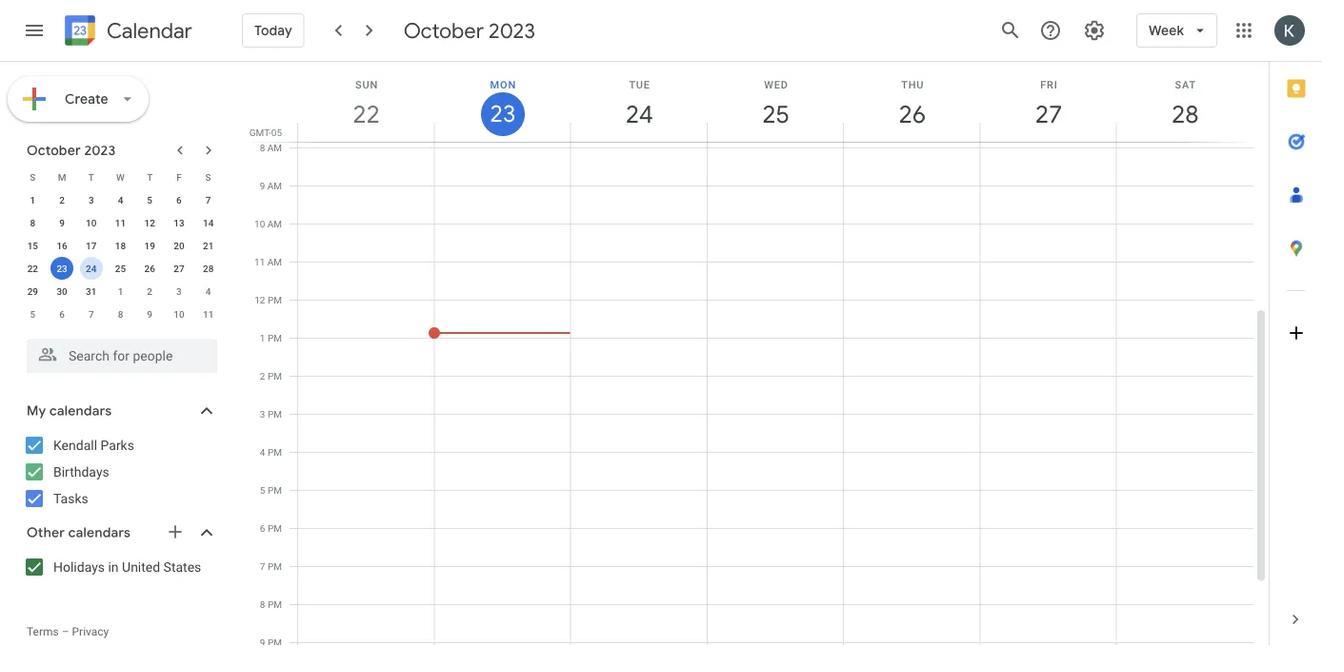 Task type: vqa. For each thing, say whether or not it's contained in the screenshot.


Task type: locate. For each thing, give the bounding box(es) containing it.
1 vertical spatial 9
[[59, 217, 65, 229]]

other
[[27, 525, 65, 542]]

1 down 25 element
[[118, 286, 123, 297]]

6 down f
[[176, 194, 182, 206]]

5 for november 5 element
[[30, 309, 35, 320]]

1 horizontal spatial 11
[[203, 309, 214, 320]]

tab list
[[1270, 62, 1322, 593]]

my
[[27, 403, 46, 420]]

2 horizontal spatial 1
[[260, 332, 265, 344]]

1 vertical spatial 4
[[206, 286, 211, 297]]

12 element
[[138, 211, 161, 234]]

3 am from the top
[[267, 218, 282, 230]]

1 horizontal spatial 2
[[147, 286, 152, 297]]

t left f
[[147, 171, 153, 183]]

october up m
[[27, 142, 81, 159]]

create
[[65, 90, 108, 108]]

calendars up kendall
[[49, 403, 112, 420]]

6 pm from the top
[[268, 485, 282, 496]]

2 down 26 "element"
[[147, 286, 152, 297]]

25 down 18
[[115, 263, 126, 274]]

27 column header
[[980, 62, 1117, 142]]

8
[[260, 142, 265, 153], [30, 217, 35, 229], [118, 309, 123, 320], [260, 599, 265, 611]]

t left w
[[88, 171, 94, 183]]

24
[[625, 99, 652, 130], [86, 263, 97, 274]]

0 vertical spatial 11
[[115, 217, 126, 229]]

23 inside 23, today element
[[57, 263, 67, 274]]

wed
[[764, 79, 788, 90]]

4 inside grid
[[260, 447, 265, 458]]

1 horizontal spatial t
[[147, 171, 153, 183]]

17 element
[[80, 234, 103, 257]]

5 up 12 element
[[147, 194, 152, 206]]

2 horizontal spatial 7
[[260, 561, 265, 572]]

3 inside grid
[[260, 409, 265, 420]]

gmt-
[[249, 127, 271, 138]]

0 vertical spatial 6
[[176, 194, 182, 206]]

0 horizontal spatial t
[[88, 171, 94, 183]]

privacy link
[[72, 626, 109, 639]]

2 horizontal spatial 10
[[254, 218, 265, 230]]

8 pm
[[260, 599, 282, 611]]

row group containing 1
[[18, 189, 223, 326]]

row containing s
[[18, 166, 223, 189]]

4 up november 11 'element'
[[206, 286, 211, 297]]

4 up 5 pm on the left of page
[[260, 447, 265, 458]]

0 horizontal spatial 3
[[89, 194, 94, 206]]

0 vertical spatial 27
[[1034, 99, 1061, 130]]

2 horizontal spatial 6
[[260, 523, 265, 534]]

november 4 element
[[197, 280, 220, 303]]

2023
[[489, 17, 535, 44], [84, 142, 116, 159]]

25
[[761, 99, 788, 130], [115, 263, 126, 274]]

11 am
[[254, 256, 282, 268]]

2 horizontal spatial 2
[[260, 371, 265, 382]]

4 pm from the top
[[268, 409, 282, 420]]

13
[[174, 217, 184, 229]]

4 row from the top
[[18, 234, 223, 257]]

21 element
[[197, 234, 220, 257]]

25 inside row
[[115, 263, 126, 274]]

add other calendars image
[[166, 523, 185, 542]]

28
[[1170, 99, 1198, 130], [203, 263, 214, 274]]

13 element
[[168, 211, 190, 234]]

8 for 8 pm
[[260, 599, 265, 611]]

0 vertical spatial 2
[[59, 194, 65, 206]]

2
[[59, 194, 65, 206], [147, 286, 152, 297], [260, 371, 265, 382]]

0 horizontal spatial s
[[30, 171, 36, 183]]

october
[[404, 17, 484, 44], [27, 142, 81, 159]]

1 for the november 1 element
[[118, 286, 123, 297]]

2 row from the top
[[18, 189, 223, 211]]

1 horizontal spatial 12
[[255, 294, 265, 306]]

9 up 10 am
[[260, 180, 265, 191]]

1 horizontal spatial 25
[[761, 99, 788, 130]]

0 horizontal spatial 26
[[144, 263, 155, 274]]

2 vertical spatial 6
[[260, 523, 265, 534]]

1 horizontal spatial 6
[[176, 194, 182, 206]]

week
[[1149, 22, 1184, 39]]

november 6 element
[[51, 303, 73, 326]]

1 vertical spatial 23
[[57, 263, 67, 274]]

1 vertical spatial 12
[[255, 294, 265, 306]]

0 vertical spatial 12
[[144, 217, 155, 229]]

pm for 3 pm
[[268, 409, 282, 420]]

october 2023
[[404, 17, 535, 44], [27, 142, 116, 159]]

11 inside 'element'
[[203, 309, 214, 320]]

3 row from the top
[[18, 211, 223, 234]]

27 down 20
[[174, 263, 184, 274]]

11 up 18
[[115, 217, 126, 229]]

9 inside grid
[[260, 180, 265, 191]]

12 inside grid
[[255, 294, 265, 306]]

8 am
[[260, 142, 282, 153]]

0 vertical spatial 1
[[30, 194, 35, 206]]

10 for 10 am
[[254, 218, 265, 230]]

4 am from the top
[[267, 256, 282, 268]]

11 for 11 am
[[254, 256, 265, 268]]

1 horizontal spatial 5
[[147, 194, 152, 206]]

23 cell
[[47, 257, 77, 280]]

1 vertical spatial 11
[[254, 256, 265, 268]]

7 inside grid
[[260, 561, 265, 572]]

1 down 12 pm
[[260, 332, 265, 344]]

12 for 12 pm
[[255, 294, 265, 306]]

main drawer image
[[23, 19, 46, 42]]

8 down the november 1 element
[[118, 309, 123, 320]]

am down 05
[[267, 142, 282, 153]]

thu
[[901, 79, 924, 90]]

6 for november 6 element
[[59, 309, 65, 320]]

october up 23 column header
[[404, 17, 484, 44]]

1 vertical spatial 24
[[86, 263, 97, 274]]

12 pm
[[255, 294, 282, 306]]

tasks
[[53, 491, 88, 507]]

0 vertical spatial 9
[[260, 180, 265, 191]]

2 vertical spatial 2
[[260, 371, 265, 382]]

1 vertical spatial 22
[[27, 263, 38, 274]]

7 pm from the top
[[268, 523, 282, 534]]

5 up the 6 pm
[[260, 485, 265, 496]]

grid
[[244, 62, 1269, 647]]

14 element
[[197, 211, 220, 234]]

6 row from the top
[[18, 280, 223, 303]]

row containing 15
[[18, 234, 223, 257]]

0 horizontal spatial 28
[[203, 263, 214, 274]]

0 horizontal spatial 7
[[89, 309, 94, 320]]

26 column header
[[843, 62, 981, 142]]

1 vertical spatial 7
[[89, 309, 94, 320]]

settings menu image
[[1083, 19, 1106, 42]]

1 horizontal spatial 3
[[176, 286, 182, 297]]

2 vertical spatial 3
[[260, 409, 265, 420]]

1 horizontal spatial 7
[[206, 194, 211, 206]]

calendar
[[107, 18, 192, 44]]

24 up "31"
[[86, 263, 97, 274]]

pm for 8 pm
[[268, 599, 282, 611]]

0 horizontal spatial 2
[[59, 194, 65, 206]]

2 horizontal spatial 11
[[254, 256, 265, 268]]

pm down 7 pm
[[268, 599, 282, 611]]

1 vertical spatial 3
[[176, 286, 182, 297]]

fri 27
[[1034, 79, 1061, 130]]

pm up the 6 pm
[[268, 485, 282, 496]]

1 vertical spatial 27
[[174, 263, 184, 274]]

0 horizontal spatial 11
[[115, 217, 126, 229]]

1 horizontal spatial 28
[[1170, 99, 1198, 130]]

22 down "sun"
[[352, 99, 379, 130]]

3 up 4 pm
[[260, 409, 265, 420]]

2 am from the top
[[267, 180, 282, 191]]

9 up 16 element
[[59, 217, 65, 229]]

s right f
[[205, 171, 211, 183]]

calendars inside dropdown button
[[68, 525, 131, 542]]

6
[[176, 194, 182, 206], [59, 309, 65, 320], [260, 523, 265, 534]]

1 horizontal spatial october 2023
[[404, 17, 535, 44]]

calendars up in
[[68, 525, 131, 542]]

05
[[271, 127, 282, 138]]

28 link
[[1163, 92, 1207, 136]]

2 horizontal spatial 3
[[260, 409, 265, 420]]

1 am from the top
[[267, 142, 282, 153]]

8 inside november 8 element
[[118, 309, 123, 320]]

25 down the wed
[[761, 99, 788, 130]]

0 horizontal spatial 24
[[86, 263, 97, 274]]

row containing 29
[[18, 280, 223, 303]]

november 3 element
[[168, 280, 190, 303]]

0 horizontal spatial 22
[[27, 263, 38, 274]]

pm up the 3 pm
[[268, 371, 282, 382]]

30
[[57, 286, 67, 297]]

1
[[30, 194, 35, 206], [118, 286, 123, 297], [260, 332, 265, 344]]

0 horizontal spatial 27
[[174, 263, 184, 274]]

24 link
[[617, 92, 661, 136]]

9
[[260, 180, 265, 191], [59, 217, 65, 229], [147, 309, 152, 320]]

10 up 11 am
[[254, 218, 265, 230]]

7 up 8 pm
[[260, 561, 265, 572]]

20 element
[[168, 234, 190, 257]]

6 down 5 pm on the left of page
[[260, 523, 265, 534]]

10 up 17
[[86, 217, 97, 229]]

4 pm
[[260, 447, 282, 458]]

terms
[[27, 626, 59, 639]]

kendall
[[53, 438, 97, 453]]

None search field
[[0, 331, 236, 373]]

october 2023 up m
[[27, 142, 116, 159]]

row
[[18, 166, 223, 189], [18, 189, 223, 211], [18, 211, 223, 234], [18, 234, 223, 257], [18, 257, 223, 280], [18, 280, 223, 303], [18, 303, 223, 326]]

other calendars button
[[4, 518, 236, 549]]

1 horizontal spatial s
[[205, 171, 211, 183]]

5 inside grid
[[260, 485, 265, 496]]

8 for november 8 element
[[118, 309, 123, 320]]

5 for 5 pm
[[260, 485, 265, 496]]

0 horizontal spatial 23
[[57, 263, 67, 274]]

2 horizontal spatial 9
[[260, 180, 265, 191]]

october 2023 up "mon"
[[404, 17, 535, 44]]

pm down 5 pm on the left of page
[[268, 523, 282, 534]]

26 down 19
[[144, 263, 155, 274]]

t
[[88, 171, 94, 183], [147, 171, 153, 183]]

1 horizontal spatial 24
[[625, 99, 652, 130]]

4
[[118, 194, 123, 206], [206, 286, 211, 297], [260, 447, 265, 458]]

s left m
[[30, 171, 36, 183]]

28 inside october 2023 "grid"
[[203, 263, 214, 274]]

5
[[147, 194, 152, 206], [30, 309, 35, 320], [260, 485, 265, 496]]

10 for 10 element
[[86, 217, 97, 229]]

27
[[1034, 99, 1061, 130], [174, 263, 184, 274]]

6 inside grid
[[260, 523, 265, 534]]

1 s from the left
[[30, 171, 36, 183]]

3 up november 10 element
[[176, 286, 182, 297]]

22
[[352, 99, 379, 130], [27, 263, 38, 274]]

2 pm from the top
[[268, 332, 282, 344]]

1 horizontal spatial 4
[[206, 286, 211, 297]]

25 inside 'wed 25'
[[761, 99, 788, 130]]

2 s from the left
[[205, 171, 211, 183]]

0 horizontal spatial 1
[[30, 194, 35, 206]]

pm for 2 pm
[[268, 371, 282, 382]]

22 down "15"
[[27, 263, 38, 274]]

pm up 2 pm
[[268, 332, 282, 344]]

3 pm from the top
[[268, 371, 282, 382]]

5 down 29 element at the left top
[[30, 309, 35, 320]]

2023 down create
[[84, 142, 116, 159]]

states
[[163, 560, 201, 575]]

1 horizontal spatial 27
[[1034, 99, 1061, 130]]

9 down "november 2" element
[[147, 309, 152, 320]]

0 vertical spatial 28
[[1170, 99, 1198, 130]]

1 pm from the top
[[268, 294, 282, 306]]

1 up 15 element
[[30, 194, 35, 206]]

2 vertical spatial 9
[[147, 309, 152, 320]]

23 down "mon"
[[489, 99, 515, 129]]

6 inside november 6 element
[[59, 309, 65, 320]]

2 vertical spatial 7
[[260, 561, 265, 572]]

pm for 7 pm
[[268, 561, 282, 572]]

1 vertical spatial 28
[[203, 263, 214, 274]]

0 vertical spatial 5
[[147, 194, 152, 206]]

0 horizontal spatial 6
[[59, 309, 65, 320]]

2023 up "mon"
[[489, 17, 535, 44]]

1 inside grid
[[260, 332, 265, 344]]

0 vertical spatial 3
[[89, 194, 94, 206]]

4 up 11 element
[[118, 194, 123, 206]]

2 vertical spatial 4
[[260, 447, 265, 458]]

12 inside row
[[144, 217, 155, 229]]

1 vertical spatial 25
[[115, 263, 126, 274]]

am up 12 pm
[[267, 256, 282, 268]]

24 column header
[[570, 62, 708, 142]]

2 vertical spatial 1
[[260, 332, 265, 344]]

calendars for my calendars
[[49, 403, 112, 420]]

19 element
[[138, 234, 161, 257]]

–
[[62, 626, 69, 639]]

4 for 4 pm
[[260, 447, 265, 458]]

3 for the november 3 element
[[176, 286, 182, 297]]

my calendars
[[27, 403, 112, 420]]

11 inside grid
[[254, 256, 265, 268]]

28 down 21
[[203, 263, 214, 274]]

pm down the 6 pm
[[268, 561, 282, 572]]

11
[[115, 217, 126, 229], [254, 256, 265, 268], [203, 309, 214, 320]]

pm
[[268, 294, 282, 306], [268, 332, 282, 344], [268, 371, 282, 382], [268, 409, 282, 420], [268, 447, 282, 458], [268, 485, 282, 496], [268, 523, 282, 534], [268, 561, 282, 572], [268, 599, 282, 611]]

8 up 15 element
[[30, 217, 35, 229]]

7
[[206, 194, 211, 206], [89, 309, 94, 320], [260, 561, 265, 572]]

2 horizontal spatial 4
[[260, 447, 265, 458]]

12
[[144, 217, 155, 229], [255, 294, 265, 306]]

pm up 1 pm
[[268, 294, 282, 306]]

0 vertical spatial 25
[[761, 99, 788, 130]]

0 horizontal spatial 12
[[144, 217, 155, 229]]

8 pm from the top
[[268, 561, 282, 572]]

1 vertical spatial calendars
[[68, 525, 131, 542]]

24 down tue
[[625, 99, 652, 130]]

2 up the 3 pm
[[260, 371, 265, 382]]

30 element
[[51, 280, 73, 303]]

kendall parks
[[53, 438, 134, 453]]

1 horizontal spatial 22
[[352, 99, 379, 130]]

0 vertical spatial 22
[[352, 99, 379, 130]]

0 vertical spatial 23
[[489, 99, 515, 129]]

row group
[[18, 189, 223, 326]]

fri
[[1040, 79, 1058, 90]]

5 pm from the top
[[268, 447, 282, 458]]

1 horizontal spatial 9
[[147, 309, 152, 320]]

10 for november 10 element
[[174, 309, 184, 320]]

am down 9 am
[[267, 218, 282, 230]]

0 horizontal spatial 5
[[30, 309, 35, 320]]

1 vertical spatial 5
[[30, 309, 35, 320]]

2 t from the left
[[147, 171, 153, 183]]

parks
[[101, 438, 134, 453]]

1 vertical spatial 1
[[118, 286, 123, 297]]

2 down m
[[59, 194, 65, 206]]

8 down 7 pm
[[260, 599, 265, 611]]

5 row from the top
[[18, 257, 223, 280]]

7 down 31 element
[[89, 309, 94, 320]]

11 for 11 element
[[115, 217, 126, 229]]

0 horizontal spatial 2023
[[84, 142, 116, 159]]

26 link
[[890, 92, 934, 136]]

9 pm from the top
[[268, 599, 282, 611]]

26 element
[[138, 257, 161, 280]]

23 up the 30
[[57, 263, 67, 274]]

0 vertical spatial 2023
[[489, 17, 535, 44]]

0 vertical spatial 26
[[897, 99, 925, 130]]

2 inside grid
[[260, 371, 265, 382]]

am down 8 am
[[267, 180, 282, 191]]

6 down 30 element
[[59, 309, 65, 320]]

0 horizontal spatial 10
[[86, 217, 97, 229]]

0 vertical spatial 24
[[625, 99, 652, 130]]

27 down fri
[[1034, 99, 1061, 130]]

2 vertical spatial 5
[[260, 485, 265, 496]]

11 down the november 4 element
[[203, 309, 214, 320]]

pm up 4 pm
[[268, 409, 282, 420]]

0 vertical spatial 4
[[118, 194, 123, 206]]

am
[[267, 142, 282, 153], [267, 180, 282, 191], [267, 218, 282, 230], [267, 256, 282, 268]]

0 vertical spatial october
[[404, 17, 484, 44]]

november 7 element
[[80, 303, 103, 326]]

2 vertical spatial 11
[[203, 309, 214, 320]]

12 down 11 am
[[255, 294, 265, 306]]

november 9 element
[[138, 303, 161, 326]]

12 up 19
[[144, 217, 155, 229]]

7 for 7 pm
[[260, 561, 265, 572]]

23
[[489, 99, 515, 129], [57, 263, 67, 274]]

pm up 5 pm on the left of page
[[268, 447, 282, 458]]

0 horizontal spatial october
[[27, 142, 81, 159]]

7 pm
[[260, 561, 282, 572]]

10 inside grid
[[254, 218, 265, 230]]

8 down gmt-
[[260, 142, 265, 153]]

3 up 10 element
[[89, 194, 94, 206]]

october 2023 grid
[[18, 166, 223, 326]]

1 t from the left
[[88, 171, 94, 183]]

1 vertical spatial 6
[[59, 309, 65, 320]]

1 row from the top
[[18, 166, 223, 189]]

1 vertical spatial 26
[[144, 263, 155, 274]]

am for 8 am
[[267, 142, 282, 153]]

calendars
[[49, 403, 112, 420], [68, 525, 131, 542]]

mon
[[490, 79, 516, 90]]

10 down the november 3 element
[[174, 309, 184, 320]]

26
[[897, 99, 925, 130], [144, 263, 155, 274]]

11 down 10 am
[[254, 256, 265, 268]]

november 2 element
[[138, 280, 161, 303]]

s
[[30, 171, 36, 183], [205, 171, 211, 183]]

calendars inside dropdown button
[[49, 403, 112, 420]]

0 horizontal spatial 25
[[115, 263, 126, 274]]

0 vertical spatial calendars
[[49, 403, 112, 420]]

holidays
[[53, 560, 105, 575]]

28 down sat
[[1170, 99, 1198, 130]]

10
[[86, 217, 97, 229], [254, 218, 265, 230], [174, 309, 184, 320]]

25 column header
[[707, 62, 844, 142]]

7 row from the top
[[18, 303, 223, 326]]

26 down thu
[[897, 99, 925, 130]]

7 up '14' 'element'
[[206, 194, 211, 206]]

21
[[203, 240, 214, 251]]

1 horizontal spatial 10
[[174, 309, 184, 320]]



Task type: describe. For each thing, give the bounding box(es) containing it.
1 for 1 pm
[[260, 332, 265, 344]]

in
[[108, 560, 119, 575]]

22 column header
[[297, 62, 435, 142]]

10 element
[[80, 211, 103, 234]]

calendar element
[[61, 11, 192, 53]]

23, today element
[[51, 257, 73, 280]]

today
[[254, 22, 292, 39]]

31 element
[[80, 280, 103, 303]]

6 pm
[[260, 523, 282, 534]]

31
[[86, 286, 97, 297]]

terms link
[[27, 626, 59, 639]]

2 pm
[[260, 371, 282, 382]]

tue 24
[[625, 79, 652, 130]]

pm for 4 pm
[[268, 447, 282, 458]]

10 am
[[254, 218, 282, 230]]

1 pm
[[260, 332, 282, 344]]

16
[[57, 240, 67, 251]]

pm for 5 pm
[[268, 485, 282, 496]]

my calendars list
[[4, 431, 236, 514]]

november 8 element
[[109, 303, 132, 326]]

0 horizontal spatial 9
[[59, 217, 65, 229]]

5 pm
[[260, 485, 282, 496]]

24 inside column header
[[625, 99, 652, 130]]

9 am
[[260, 180, 282, 191]]

22 inside row
[[27, 263, 38, 274]]

0 vertical spatial 7
[[206, 194, 211, 206]]

18
[[115, 240, 126, 251]]

1 horizontal spatial october
[[404, 17, 484, 44]]

calendars for other calendars
[[68, 525, 131, 542]]

am for 9 am
[[267, 180, 282, 191]]

pm for 1 pm
[[268, 332, 282, 344]]

create button
[[8, 76, 148, 122]]

16 element
[[51, 234, 73, 257]]

9 for 9 am
[[260, 180, 265, 191]]

terms – privacy
[[27, 626, 109, 639]]

27 inside column header
[[1034, 99, 1061, 130]]

row containing 5
[[18, 303, 223, 326]]

row containing 8
[[18, 211, 223, 234]]

grid containing 22
[[244, 62, 1269, 647]]

28 inside column header
[[1170, 99, 1198, 130]]

1 vertical spatial 2023
[[84, 142, 116, 159]]

privacy
[[72, 626, 109, 639]]

3 pm
[[260, 409, 282, 420]]

0 vertical spatial october 2023
[[404, 17, 535, 44]]

thu 26
[[897, 79, 925, 130]]

20
[[174, 240, 184, 251]]

24 cell
[[77, 257, 106, 280]]

sat
[[1175, 79, 1196, 90]]

15
[[27, 240, 38, 251]]

gmt-05
[[249, 127, 282, 138]]

7 for 'november 7' element
[[89, 309, 94, 320]]

sat 28
[[1170, 79, 1198, 130]]

birthdays
[[53, 464, 109, 480]]

23 column header
[[434, 62, 571, 142]]

mon 23
[[489, 79, 516, 129]]

18 element
[[109, 234, 132, 257]]

28 column header
[[1116, 62, 1254, 142]]

my calendars button
[[4, 396, 236, 427]]

holidays in united states
[[53, 560, 201, 575]]

0 horizontal spatial 4
[[118, 194, 123, 206]]

27 element
[[168, 257, 190, 280]]

24 inside 'cell'
[[86, 263, 97, 274]]

other calendars
[[27, 525, 131, 542]]

2 for 2 pm
[[260, 371, 265, 382]]

29
[[27, 286, 38, 297]]

wed 25
[[761, 79, 788, 130]]

19
[[144, 240, 155, 251]]

22 element
[[21, 257, 44, 280]]

25 link
[[754, 92, 798, 136]]

tue
[[629, 79, 650, 90]]

29 element
[[21, 280, 44, 303]]

23 inside mon 23
[[489, 99, 515, 129]]

14
[[203, 217, 214, 229]]

12 for 12
[[144, 217, 155, 229]]

november 10 element
[[168, 303, 190, 326]]

3 for 3 pm
[[260, 409, 265, 420]]

25 element
[[109, 257, 132, 280]]

am for 11 am
[[267, 256, 282, 268]]

26 inside "element"
[[144, 263, 155, 274]]

22 link
[[344, 92, 388, 136]]

26 inside column header
[[897, 99, 925, 130]]

pm for 12 pm
[[268, 294, 282, 306]]

22 inside column header
[[352, 99, 379, 130]]

Search for people text field
[[38, 339, 206, 373]]

november 1 element
[[109, 280, 132, 303]]

15 element
[[21, 234, 44, 257]]

sun 22
[[352, 79, 379, 130]]

8 for 8 am
[[260, 142, 265, 153]]

6 for 6 pm
[[260, 523, 265, 534]]

1 vertical spatial october 2023
[[27, 142, 116, 159]]

sun
[[355, 79, 378, 90]]

november 5 element
[[21, 303, 44, 326]]

2 for "november 2" element
[[147, 286, 152, 297]]

week button
[[1136, 8, 1217, 53]]

9 for november 9 element
[[147, 309, 152, 320]]

pm for 6 pm
[[268, 523, 282, 534]]

today button
[[242, 8, 305, 53]]

1 horizontal spatial 2023
[[489, 17, 535, 44]]

27 link
[[1027, 92, 1071, 136]]

m
[[58, 171, 66, 183]]

24 element
[[80, 257, 103, 280]]

11 for november 11 'element'
[[203, 309, 214, 320]]

4 for the november 4 element
[[206, 286, 211, 297]]

november 11 element
[[197, 303, 220, 326]]

am for 10 am
[[267, 218, 282, 230]]

11 element
[[109, 211, 132, 234]]

27 inside row
[[174, 263, 184, 274]]

1 vertical spatial october
[[27, 142, 81, 159]]

17
[[86, 240, 97, 251]]

28 element
[[197, 257, 220, 280]]

calendar heading
[[103, 18, 192, 44]]

23 link
[[481, 92, 525, 136]]

w
[[116, 171, 125, 183]]

united
[[122, 560, 160, 575]]

row containing 22
[[18, 257, 223, 280]]

row containing 1
[[18, 189, 223, 211]]

f
[[176, 171, 182, 183]]



